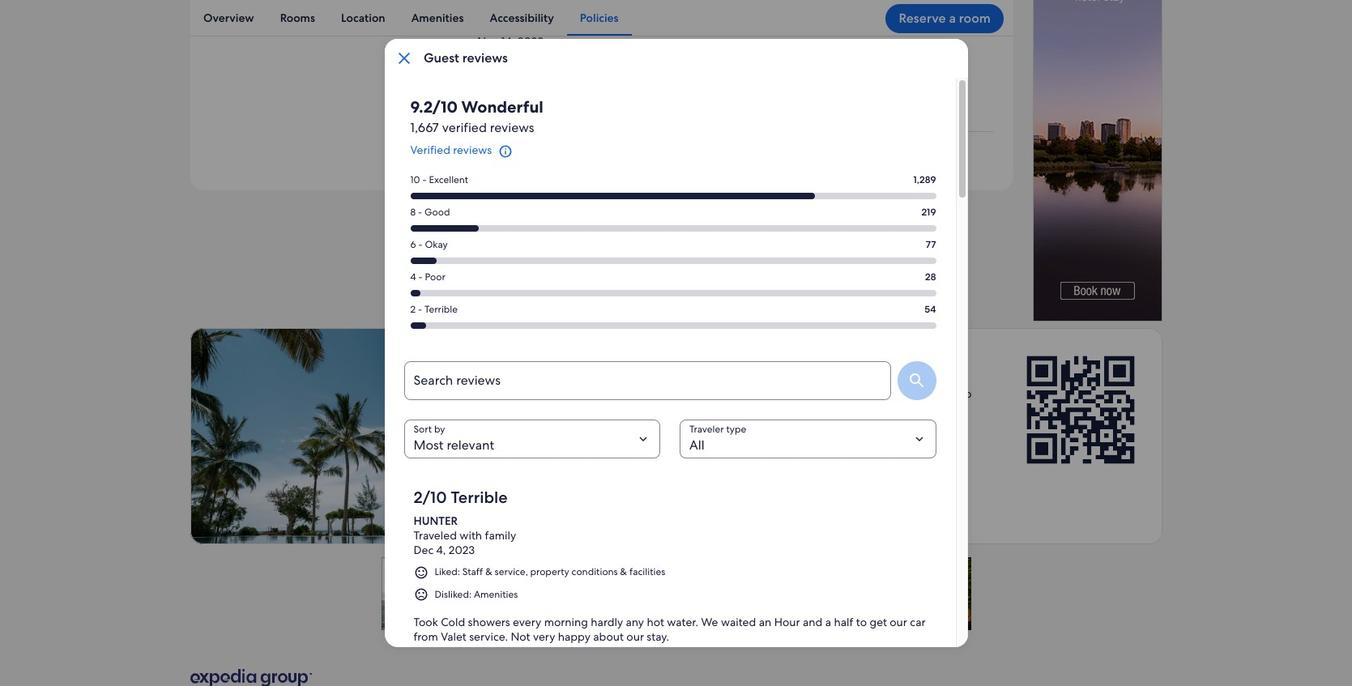 Task type: vqa. For each thing, say whether or not it's contained in the screenshot.


Task type: describe. For each thing, give the bounding box(es) containing it.
cold
[[441, 615, 465, 630]]

0 vertical spatial app
[[915, 344, 968, 382]]

10
[[410, 173, 420, 186]]

9.2/10
[[410, 96, 458, 117]]

2 horizontal spatial you
[[816, 386, 835, 401]]

camera
[[746, 454, 790, 471]]

2
[[410, 303, 416, 316]]

your
[[672, 454, 700, 471]]

even
[[560, 386, 585, 401]]

reviews up the stayed
[[462, 49, 508, 66]]

good
[[425, 206, 450, 219]]

see all reviews
[[481, 147, 569, 165]]

l.
[[505, 20, 513, 34]]

app.
[[903, 386, 926, 401]]

go further with the expedia app region
[[534, 344, 986, 477]]

code
[[610, 454, 639, 471]]

water.
[[667, 615, 698, 630]]

219
[[922, 206, 936, 219]]

0 horizontal spatial you
[[589, 401, 608, 416]]

expedia group logo image
[[190, 669, 312, 686]]

share
[[555, 269, 589, 286]]

it
[[877, 401, 884, 416]]

6 - okay
[[410, 238, 448, 251]]

the left qr
[[565, 454, 585, 471]]

accessibility link
[[476, 0, 567, 36]]

4 inside dialog
[[410, 271, 416, 284]]

and inside 'took cold showers every morning hardly any hot water. we waited an hour and a half to get our car from valet service. not very happy about our stay.'
[[803, 615, 823, 630]]

our left site
[[647, 244, 663, 257]]

can inside 'go further with the expedia app save even more - get up to 20% on select hotels when you book on the app. our app deals help you to save on trips so you can travel more and manage it all on the go.'
[[728, 401, 746, 416]]

0 vertical spatial expedia
[[640, 210, 681, 224]]

our
[[929, 386, 949, 401]]

the up hotels
[[749, 344, 794, 382]]

report property to expedia
[[540, 210, 681, 224]]

amenities inside dialog
[[474, 588, 518, 601]]

liked: for liked: staff & service, property conditions & facilities
[[435, 566, 460, 578]]

1,667
[[410, 119, 439, 136]]

wonderful
[[461, 96, 543, 117]]

site
[[665, 244, 681, 257]]

0
[[498, 101, 505, 113]]

get inside 'took cold showers every morning hardly any hot water. we waited an hour and a half to get our car from valet service. not very happy about our stay.'
[[870, 615, 887, 630]]

to right up
[[662, 386, 673, 401]]

- for terrible
[[418, 303, 422, 316]]

8 - good
[[410, 206, 450, 219]]

further
[[581, 344, 676, 382]]

0 button
[[477, 101, 505, 115]]

we
[[701, 615, 718, 630]]

report
[[540, 210, 575, 224]]

policies link
[[567, 0, 631, 36]]

tell us how we can improve our site
[[522, 244, 681, 257]]

rooms
[[280, 11, 315, 25]]

we
[[574, 244, 587, 257]]

- for excellent
[[423, 173, 427, 186]]

guest reviews
[[423, 49, 508, 66]]

list containing overview
[[190, 0, 1013, 36]]

1 vertical spatial and
[[793, 454, 816, 471]]

all inside 'go further with the expedia app save even more - get up to 20% on select hotels when you book on the app. our app deals help you to save on trips so you can travel more and manage it all on the go.'
[[886, 401, 898, 416]]

our left stay.
[[627, 630, 644, 644]]

not
[[511, 630, 530, 644]]

deals
[[534, 401, 560, 416]]

search button image
[[907, 371, 926, 391]]

on right save
[[650, 401, 663, 416]]

all inside see all reviews button
[[507, 147, 520, 165]]

overview link
[[190, 0, 267, 36]]

2 horizontal spatial 2023
[[579, 78, 601, 91]]

excellent
[[429, 173, 468, 186]]

vicki l. nov 14, 2023
[[477, 20, 544, 49]]

with for the
[[642, 454, 669, 471]]

hotels
[[750, 386, 782, 401]]

car
[[910, 615, 926, 630]]

feedback
[[592, 269, 648, 286]]

help
[[563, 401, 586, 416]]

8
[[410, 206, 416, 219]]

1 vertical spatial property
[[578, 210, 623, 224]]

2023 inside 2/10 terrible hunter traveled with family dec 4, 2023
[[449, 543, 475, 557]]

save
[[624, 401, 647, 416]]

happy
[[558, 630, 591, 644]]

location link
[[328, 0, 398, 36]]

1 horizontal spatial you
[[706, 401, 725, 416]]

nights
[[518, 78, 545, 91]]

to left save
[[611, 401, 622, 416]]

stay.
[[647, 630, 669, 644]]

a
[[825, 615, 831, 630]]

facilities inside dialog
[[630, 566, 665, 578]]

2023 inside vicki l. nov 14, 2023
[[518, 34, 544, 49]]

share feedback link
[[542, 263, 662, 293]]

- for good
[[418, 206, 422, 219]]

improve
[[607, 244, 645, 257]]

10 - excellent
[[410, 173, 468, 186]]

overview
[[203, 11, 254, 25]]

rooms link
[[267, 0, 328, 36]]

guest
[[423, 49, 459, 66]]

4 - poor
[[410, 271, 445, 284]]

qr
[[588, 454, 607, 471]]

share feedback
[[555, 269, 648, 286]]

to inside 'took cold showers every morning hardly any hot water. we waited an hour and a half to get our car from valet service. not very happy about our stay.'
[[856, 615, 867, 630]]

took
[[414, 615, 438, 630]]

on right the it
[[901, 401, 914, 416]]

morning
[[544, 615, 588, 630]]

service, inside dialog
[[495, 566, 528, 578]]

on right '20%' at bottom
[[701, 386, 715, 401]]

us
[[539, 244, 550, 257]]

2 vertical spatial app
[[907, 454, 930, 471]]

any
[[626, 615, 644, 630]]

book
[[838, 386, 864, 401]]

disliked: amenities
[[435, 588, 518, 601]]

cleanliness,
[[526, 57, 578, 70]]

6
[[410, 238, 416, 251]]

28
[[925, 271, 936, 284]]

14,
[[501, 34, 515, 49]]



Task type: locate. For each thing, give the bounding box(es) containing it.
property right staff
[[647, 57, 686, 70]]

small image up small image
[[414, 565, 428, 580]]

0 vertical spatial can
[[589, 244, 605, 257]]

2 horizontal spatial with
[[683, 344, 742, 382]]

reviews right see
[[523, 147, 569, 165]]

an
[[759, 615, 772, 630]]

hardly
[[591, 615, 623, 630]]

go further with the expedia app save even more - get up to 20% on select hotels when you book on the app. our app deals help you to save on trips so you can travel more and manage it all on the go.
[[534, 344, 972, 416]]

liked:
[[498, 57, 524, 70], [435, 566, 460, 578]]

liked: for liked: cleanliness, staff & service, property conditions & facilities
[[498, 57, 524, 70]]

download
[[819, 454, 880, 471]]

and inside 'go further with the expedia app save even more - get up to 20% on select hotels when you book on the app. our app deals help you to save on trips so you can travel more and manage it all on the go.'
[[810, 401, 829, 416]]

so
[[691, 401, 703, 416]]

2/10
[[414, 487, 447, 508]]

amenities up showers
[[474, 588, 518, 601]]

1 vertical spatial app
[[952, 386, 972, 401]]

scan the qr code with your device camera and download our app
[[534, 454, 930, 471]]

okay
[[425, 238, 448, 251]]

0 horizontal spatial conditions
[[572, 566, 618, 578]]

4 left poor
[[410, 271, 416, 284]]

- right "6"
[[418, 238, 423, 251]]

amenities link
[[398, 0, 476, 36]]

app
[[915, 344, 968, 382], [952, 386, 972, 401], [907, 454, 930, 471]]

none text field inside dialog
[[404, 361, 891, 400]]

verified
[[442, 119, 487, 136]]

1 vertical spatial small image
[[495, 143, 516, 160]]

hunter
[[414, 514, 458, 528]]

small image
[[414, 588, 428, 602]]

4 left nights
[[510, 78, 516, 91]]

0 horizontal spatial liked:
[[435, 566, 460, 578]]

small image for cleanliness,
[[477, 57, 492, 71]]

report property to expedia button
[[522, 210, 681, 224]]

0 vertical spatial nov
[[477, 34, 499, 49]]

get left up
[[625, 386, 643, 401]]

service.
[[469, 630, 508, 644]]

all right the it
[[886, 401, 898, 416]]

medium image
[[477, 101, 492, 115]]

1 vertical spatial 2023
[[579, 78, 601, 91]]

0 vertical spatial terrible
[[425, 303, 458, 316]]

reviews down wonderful
[[490, 119, 534, 136]]

app up our
[[915, 344, 968, 382]]

1 vertical spatial service,
[[495, 566, 528, 578]]

- left save
[[618, 386, 623, 401]]

1 vertical spatial get
[[870, 615, 887, 630]]

all right see
[[507, 147, 520, 165]]

with left family at the bottom of page
[[460, 528, 482, 543]]

1 horizontal spatial more
[[780, 401, 807, 416]]

property inside dialog
[[530, 566, 569, 578]]

1 horizontal spatial 2023
[[518, 34, 544, 49]]

nov right in
[[558, 78, 576, 91]]

verified
[[410, 143, 450, 157]]

policies
[[580, 11, 618, 25]]

1 vertical spatial expedia
[[801, 344, 908, 382]]

verified reviews
[[410, 143, 492, 157]]

go.
[[937, 401, 953, 416]]

service, down family at the bottom of page
[[495, 566, 528, 578]]

medium image
[[522, 210, 537, 224]]

property
[[647, 57, 686, 70], [578, 210, 623, 224], [530, 566, 569, 578]]

can left "travel"
[[728, 401, 746, 416]]

nov left 14,
[[477, 34, 499, 49]]

2023 right 14,
[[518, 34, 544, 49]]

terrible
[[425, 303, 458, 316], [451, 487, 508, 508]]

facilities
[[746, 57, 782, 70], [630, 566, 665, 578]]

poor
[[425, 271, 445, 284]]

list
[[190, 0, 1013, 36]]

expedia up site
[[640, 210, 681, 224]]

2 - terrible
[[410, 303, 458, 316]]

hot
[[647, 615, 664, 630]]

1 vertical spatial can
[[728, 401, 746, 416]]

0 vertical spatial 4
[[510, 78, 516, 91]]

1 horizontal spatial facilities
[[746, 57, 782, 70]]

took cold showers every morning hardly any hot water. we waited an hour and a half to get our car from valet service. not very happy about our stay.
[[414, 615, 926, 644]]

2 horizontal spatial small image
[[495, 143, 516, 160]]

0 horizontal spatial can
[[589, 244, 605, 257]]

showers
[[468, 615, 510, 630]]

with
[[683, 344, 742, 382], [642, 454, 669, 471], [460, 528, 482, 543]]

0 horizontal spatial amenities
[[411, 11, 463, 25]]

0 horizontal spatial property
[[530, 566, 569, 578]]

0 vertical spatial small image
[[477, 57, 492, 71]]

None text field
[[404, 361, 891, 400]]

reviews inside see all reviews button
[[523, 147, 569, 165]]

you left book
[[816, 386, 835, 401]]

1 vertical spatial facilities
[[630, 566, 665, 578]]

more right even
[[588, 386, 615, 401]]

0 vertical spatial 2023
[[518, 34, 544, 49]]

1 vertical spatial terrible
[[451, 487, 508, 508]]

manage
[[832, 401, 874, 416]]

nov
[[477, 34, 499, 49], [558, 78, 576, 91]]

get right half
[[870, 615, 887, 630]]

amenities up guest
[[411, 11, 463, 25]]

the left app.
[[883, 386, 900, 401]]

the left go.
[[917, 401, 934, 416]]

20%
[[675, 386, 698, 401]]

1 horizontal spatial service,
[[612, 57, 645, 70]]

- right 8
[[418, 206, 422, 219]]

1 horizontal spatial get
[[870, 615, 887, 630]]

our left car
[[890, 615, 907, 630]]

reviews inside the verified reviews dropdown button
[[453, 143, 492, 157]]

can
[[589, 244, 605, 257], [728, 401, 746, 416]]

amenities
[[411, 11, 463, 25], [474, 588, 518, 601]]

- for okay
[[418, 238, 423, 251]]

stayed
[[477, 78, 507, 91]]

staff
[[462, 566, 483, 578]]

0 horizontal spatial all
[[507, 147, 520, 165]]

small image inside the verified reviews dropdown button
[[495, 143, 516, 160]]

&
[[602, 57, 609, 70], [737, 57, 744, 70], [485, 566, 492, 578], [620, 566, 627, 578]]

property up 'tell us how we can improve our site'
[[578, 210, 623, 224]]

small image
[[477, 57, 492, 71], [495, 143, 516, 160], [414, 565, 428, 580]]

1 horizontal spatial all
[[886, 401, 898, 416]]

1 horizontal spatial 4
[[510, 78, 516, 91]]

expedia up book
[[801, 344, 908, 382]]

0 horizontal spatial expedia
[[640, 210, 681, 224]]

to right half
[[856, 615, 867, 630]]

0 horizontal spatial facilities
[[630, 566, 665, 578]]

0 horizontal spatial small image
[[414, 565, 428, 580]]

and left "manage"
[[810, 401, 829, 416]]

app right our
[[952, 386, 972, 401]]

see
[[481, 147, 504, 165]]

small image up the stayed
[[477, 57, 492, 71]]

2023 down staff
[[579, 78, 601, 91]]

and right "camera"
[[793, 454, 816, 471]]

1 vertical spatial with
[[642, 454, 669, 471]]

- for poor
[[418, 271, 423, 284]]

half
[[834, 615, 853, 630]]

dec
[[414, 543, 434, 557]]

0 horizontal spatial more
[[588, 386, 615, 401]]

more right "travel"
[[780, 401, 807, 416]]

qr code image
[[1018, 348, 1143, 472]]

- right 2 on the left
[[418, 303, 422, 316]]

with left your
[[642, 454, 669, 471]]

0 vertical spatial liked:
[[498, 57, 524, 70]]

1 vertical spatial amenities
[[474, 588, 518, 601]]

family
[[485, 528, 516, 543]]

1 horizontal spatial small image
[[477, 57, 492, 71]]

nov inside vicki l. nov 14, 2023
[[477, 34, 499, 49]]

liked: down the 4,
[[435, 566, 460, 578]]

you right so
[[706, 401, 725, 416]]

1 vertical spatial liked:
[[435, 566, 460, 578]]

0 vertical spatial facilities
[[746, 57, 782, 70]]

terrible right 2 on the left
[[425, 303, 458, 316]]

- right 10
[[423, 173, 427, 186]]

on right book
[[867, 386, 880, 401]]

1 horizontal spatial amenities
[[474, 588, 518, 601]]

up
[[645, 386, 659, 401]]

2 vertical spatial 2023
[[449, 543, 475, 557]]

and left the a
[[803, 615, 823, 630]]

2 vertical spatial and
[[803, 615, 823, 630]]

go
[[534, 344, 574, 382]]

traveled
[[414, 528, 457, 543]]

terrible inside 2/10 terrible hunter traveled with family dec 4, 2023
[[451, 487, 508, 508]]

- left poor
[[418, 271, 423, 284]]

small image for staff
[[414, 565, 428, 580]]

77
[[926, 238, 936, 251]]

trips
[[666, 401, 689, 416]]

1 horizontal spatial can
[[728, 401, 746, 416]]

our right "download"
[[883, 454, 904, 471]]

with for terrible
[[460, 528, 482, 543]]

2 vertical spatial property
[[530, 566, 569, 578]]

vicki
[[477, 20, 502, 34]]

expedia inside 'go further with the expedia app save even more - get up to 20% on select hotels when you book on the app. our app deals help you to save on trips so you can travel more and manage it all on the go.'
[[801, 344, 908, 382]]

liked: inside dialog
[[435, 566, 460, 578]]

you right help in the bottom of the page
[[589, 401, 608, 416]]

0 horizontal spatial 4
[[410, 271, 416, 284]]

0 horizontal spatial 2023
[[449, 543, 475, 557]]

app down app.
[[907, 454, 930, 471]]

travel
[[749, 401, 777, 416]]

2 vertical spatial small image
[[414, 565, 428, 580]]

0 horizontal spatial get
[[625, 386, 643, 401]]

stayed 4 nights in nov 2023
[[477, 78, 601, 91]]

cancel, go back to hotel details. image
[[394, 49, 414, 68]]

1 vertical spatial conditions
[[572, 566, 618, 578]]

see all reviews button
[[468, 142, 583, 171]]

0 vertical spatial and
[[810, 401, 829, 416]]

- inside 'go further with the expedia app save even more - get up to 20% on select hotels when you book on the app. our app deals help you to save on trips so you can travel more and manage it all on the go.'
[[618, 386, 623, 401]]

1 vertical spatial 4
[[410, 271, 416, 284]]

1 horizontal spatial liked:
[[498, 57, 524, 70]]

2023
[[518, 34, 544, 49], [579, 78, 601, 91], [449, 543, 475, 557]]

location
[[341, 11, 385, 25]]

liked: staff & service, property conditions & facilities
[[435, 566, 665, 578]]

1 vertical spatial all
[[886, 401, 898, 416]]

reviews down verified
[[453, 143, 492, 157]]

can right we
[[589, 244, 605, 257]]

1 horizontal spatial nov
[[558, 78, 576, 91]]

0 vertical spatial amenities
[[411, 11, 463, 25]]

dialog containing 9.2/10 wonderful
[[384, 39, 968, 686]]

with inside 2/10 terrible hunter traveled with family dec 4, 2023
[[460, 528, 482, 543]]

to up improve
[[626, 210, 637, 224]]

1 horizontal spatial expedia
[[801, 344, 908, 382]]

0 horizontal spatial with
[[460, 528, 482, 543]]

conditions
[[689, 57, 735, 70], [572, 566, 618, 578]]

0 vertical spatial service,
[[612, 57, 645, 70]]

1 horizontal spatial conditions
[[689, 57, 735, 70]]

our inside go further with the expedia app region
[[883, 454, 904, 471]]

get inside 'go further with the expedia app save even more - get up to 20% on select hotels when you book on the app. our app deals help you to save on trips so you can travel more and manage it all on the go.'
[[625, 386, 643, 401]]

9.2/10 wonderful 1,667 verified reviews
[[410, 96, 543, 136]]

property up morning
[[530, 566, 569, 578]]

2 horizontal spatial property
[[647, 57, 686, 70]]

terrible up family at the bottom of page
[[451, 487, 508, 508]]

accessibility
[[489, 11, 554, 25]]

staff
[[580, 57, 600, 70]]

conditions inside dialog
[[572, 566, 618, 578]]

0 horizontal spatial nov
[[477, 34, 499, 49]]

select
[[717, 386, 747, 401]]

0 vertical spatial all
[[507, 147, 520, 165]]

1,289
[[914, 173, 936, 186]]

expedia
[[640, 210, 681, 224], [801, 344, 908, 382]]

hour
[[774, 615, 800, 630]]

with up select
[[683, 344, 742, 382]]

0 vertical spatial property
[[647, 57, 686, 70]]

0 vertical spatial get
[[625, 386, 643, 401]]

with inside 'go further with the expedia app save even more - get up to 20% on select hotels when you book on the app. our app deals help you to save on trips so you can travel more and manage it all on the go.'
[[683, 344, 742, 382]]

1 horizontal spatial with
[[642, 454, 669, 471]]

liked: down 14,
[[498, 57, 524, 70]]

scan
[[534, 454, 562, 471]]

in
[[548, 78, 556, 91]]

dialog
[[384, 39, 968, 686]]

small image down wonderful
[[495, 143, 516, 160]]

2023 right the 4,
[[449, 543, 475, 557]]

1 vertical spatial nov
[[558, 78, 576, 91]]

service, right staff
[[612, 57, 645, 70]]

you
[[816, 386, 835, 401], [589, 401, 608, 416], [706, 401, 725, 416]]

0 horizontal spatial service,
[[495, 566, 528, 578]]

reviews inside '9.2/10 wonderful 1,667 verified reviews'
[[490, 119, 534, 136]]

2 vertical spatial with
[[460, 528, 482, 543]]

0 vertical spatial conditions
[[689, 57, 735, 70]]

0 vertical spatial with
[[683, 344, 742, 382]]

1 horizontal spatial property
[[578, 210, 623, 224]]

valet
[[441, 630, 466, 644]]

service,
[[612, 57, 645, 70], [495, 566, 528, 578]]



